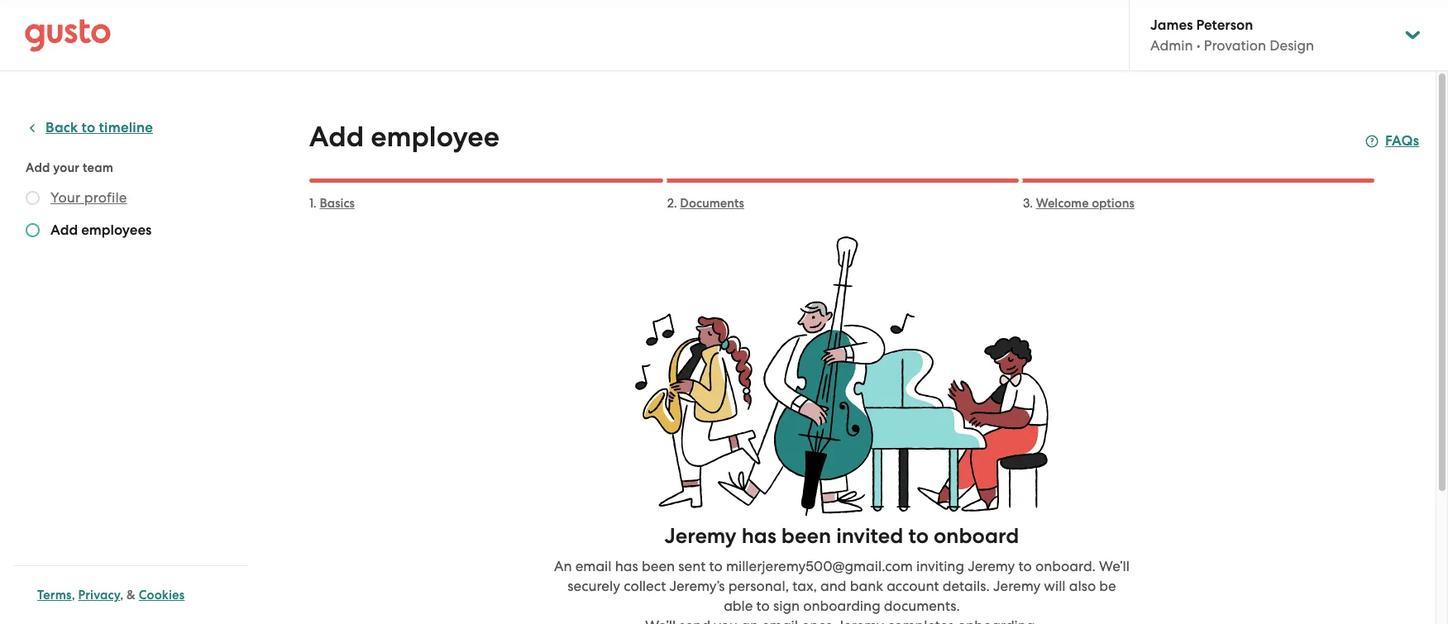 Task type: locate. For each thing, give the bounding box(es) containing it.
provation
[[1204, 37, 1267, 54]]

add employees list
[[26, 188, 242, 244]]

to up inviting
[[909, 524, 929, 549]]

jeremy left will on the bottom of page
[[993, 578, 1041, 595]]

congrats on growing your team! image
[[635, 237, 1049, 517]]

onboarding
[[803, 598, 881, 615]]

add employee
[[309, 120, 500, 154]]

details.
[[943, 578, 990, 595]]

also
[[1069, 578, 1096, 595]]

back to timeline
[[45, 119, 153, 136]]

jeremy
[[1340, 10, 1394, 29], [665, 524, 737, 549], [968, 558, 1015, 575], [993, 578, 1041, 595]]

employee
[[371, 120, 500, 154]]

1 horizontal spatial add
[[50, 222, 78, 239]]

1 vertical spatial has
[[615, 558, 638, 575]]

to left onboard. on the right
[[1019, 558, 1032, 575]]

2 , from the left
[[120, 588, 124, 603]]

1 vertical spatial been
[[642, 558, 675, 575]]

faqs button
[[1366, 132, 1420, 151]]

bank
[[850, 578, 883, 595]]

been
[[782, 524, 831, 549], [642, 558, 675, 575]]

2 horizontal spatial add
[[309, 120, 364, 154]]

check image
[[26, 191, 40, 205], [26, 223, 40, 237]]

check image left your
[[26, 191, 40, 205]]

,
[[72, 588, 75, 603], [120, 588, 124, 603]]

0 vertical spatial been
[[782, 524, 831, 549]]

check image left add employees
[[26, 223, 40, 237]]

back to timeline button
[[26, 118, 153, 138]]

2 check image from the top
[[26, 223, 40, 237]]

to inside button
[[82, 119, 95, 136]]

1 vertical spatial add
[[26, 160, 50, 175]]

add for add employees
[[50, 222, 78, 239]]

profile
[[84, 189, 127, 206]]

to inside 'to onboard. we'll securely collect'
[[1019, 558, 1032, 575]]

back
[[45, 119, 78, 136]]

, left privacy link
[[72, 588, 75, 603]]

jeremy has been invited to onboard
[[665, 524, 1019, 549]]

add down your
[[50, 222, 78, 239]]

we'll
[[1099, 558, 1130, 575]]

account
[[887, 578, 939, 595]]

to right back
[[82, 119, 95, 136]]

1 vertical spatial check image
[[26, 223, 40, 237]]

0 horizontal spatial add
[[26, 160, 50, 175]]

collect
[[624, 578, 666, 595]]

1 horizontal spatial has
[[742, 524, 777, 549]]

tax,
[[793, 578, 817, 595]]

add inside add employees "list"
[[50, 222, 78, 239]]

&
[[127, 588, 136, 603]]

add
[[309, 120, 364, 154], [26, 160, 50, 175], [50, 222, 78, 239]]

basics
[[320, 196, 355, 211]]

0 horizontal spatial has
[[615, 558, 638, 575]]

jeremy up sent
[[665, 524, 737, 549]]

jeremy's
[[670, 578, 725, 595]]

jeremy's personal, tax, and bank account details. jeremy
[[670, 578, 1041, 595]]

terms , privacy , & cookies
[[37, 588, 185, 603]]

has up collect
[[615, 558, 638, 575]]

be
[[1100, 578, 1117, 595]]

sent
[[679, 558, 706, 575]]

jeremy up details. on the bottom of page
[[968, 558, 1015, 575]]

, left &
[[120, 588, 124, 603]]

to down personal,
[[757, 598, 770, 615]]

has
[[742, 524, 777, 549], [615, 558, 638, 575]]

to right sent
[[709, 558, 723, 575]]

has up an email has been sent to millerjeremy500@gmail.com inviting jeremy
[[742, 524, 777, 549]]

add up basics link
[[309, 120, 364, 154]]

add employees
[[50, 222, 152, 239]]

1 horizontal spatial ,
[[120, 588, 124, 603]]

been up collect
[[642, 558, 675, 575]]

to inside will also be able to sign onboarding documents.
[[757, 598, 770, 615]]

welcome options
[[1036, 196, 1135, 211]]

add left your
[[26, 160, 50, 175]]

an email has been sent to millerjeremy500@gmail.com inviting jeremy
[[554, 558, 1015, 575]]

sign
[[773, 598, 800, 615]]

privacy
[[78, 588, 120, 603]]

add for add employee
[[309, 120, 364, 154]]

your
[[50, 189, 81, 206]]

will
[[1044, 578, 1066, 595]]

0 vertical spatial has
[[742, 524, 777, 549]]

been up millerjeremy500@gmail.com
[[782, 524, 831, 549]]

2 vertical spatial add
[[50, 222, 78, 239]]

to
[[82, 119, 95, 136], [909, 524, 929, 549], [709, 558, 723, 575], [1019, 558, 1032, 575], [757, 598, 770, 615]]

documents link
[[680, 196, 744, 211]]

0 horizontal spatial been
[[642, 558, 675, 575]]

0 vertical spatial check image
[[26, 191, 40, 205]]

0 horizontal spatial ,
[[72, 588, 75, 603]]

0 vertical spatial add
[[309, 120, 364, 154]]

1 , from the left
[[72, 588, 75, 603]]

james
[[1151, 17, 1193, 34]]



Task type: vqa. For each thing, say whether or not it's contained in the screenshot.
Been to the top
yes



Task type: describe. For each thing, give the bounding box(es) containing it.
inviting
[[917, 558, 964, 575]]

add your team
[[26, 160, 113, 175]]

welcome options link
[[1036, 196, 1135, 211]]

options
[[1092, 196, 1135, 211]]

faqs
[[1386, 132, 1420, 150]]

documents.
[[884, 598, 960, 615]]

welcome
[[1036, 196, 1089, 211]]

onboard.
[[1036, 558, 1096, 575]]

personal,
[[728, 578, 789, 595]]

terms
[[37, 588, 72, 603]]

cookies
[[139, 588, 185, 603]]

your profile button
[[50, 188, 127, 208]]

basics link
[[320, 196, 355, 211]]

an
[[554, 558, 572, 575]]

millerjeremy500@gmail.com
[[726, 558, 913, 575]]

securely
[[568, 578, 620, 595]]

terms link
[[37, 588, 72, 603]]

•
[[1197, 37, 1201, 54]]

home image
[[25, 19, 111, 52]]

will also be able to sign onboarding documents.
[[724, 578, 1117, 615]]

timeline
[[99, 119, 153, 136]]

to onboard. we'll securely collect
[[568, 558, 1130, 595]]

able
[[724, 598, 753, 615]]

your profile
[[50, 189, 127, 206]]

add for add your team
[[26, 160, 50, 175]]

invited
[[836, 524, 904, 549]]

privacy link
[[78, 588, 120, 603]]

your
[[53, 160, 80, 175]]

documents
[[680, 196, 744, 211]]

james peterson admin • provation design
[[1151, 17, 1315, 54]]

cookies button
[[139, 586, 185, 606]]

email
[[575, 558, 612, 575]]

jeremy miller
[[1340, 10, 1440, 29]]

employees
[[81, 222, 152, 239]]

1 horizontal spatial been
[[782, 524, 831, 549]]

miller
[[1398, 10, 1440, 29]]

peterson
[[1197, 17, 1253, 34]]

onboard
[[934, 524, 1019, 549]]

jeremy left miller
[[1340, 10, 1394, 29]]

1 check image from the top
[[26, 191, 40, 205]]

and
[[821, 578, 847, 595]]

design
[[1270, 37, 1315, 54]]

admin
[[1151, 37, 1193, 54]]

team
[[83, 160, 113, 175]]



